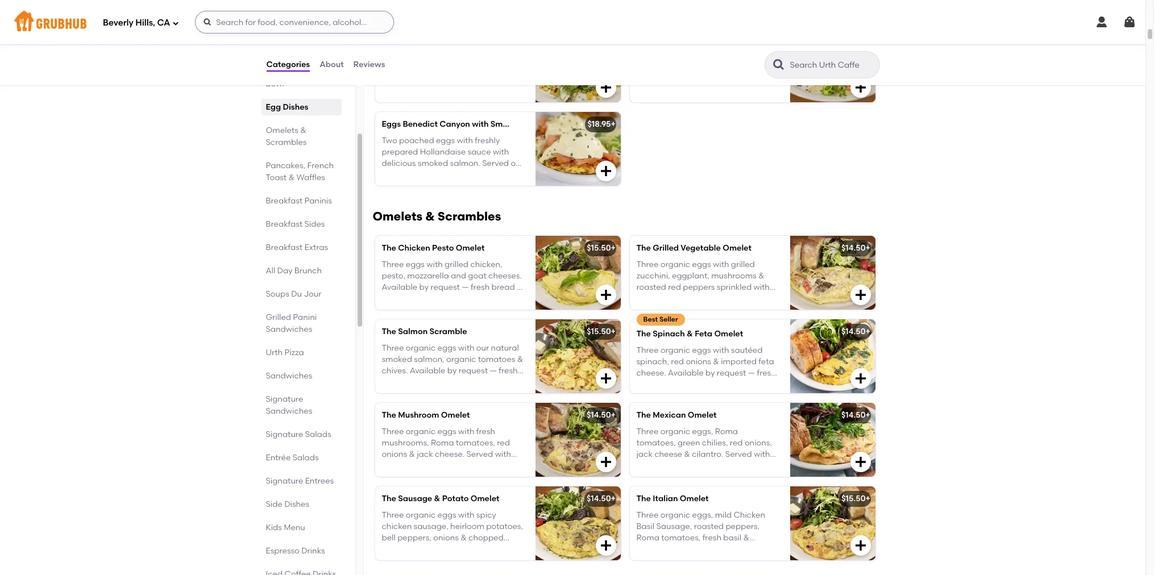 Task type: describe. For each thing, give the bounding box(es) containing it.
grilled
[[445, 260, 469, 269]]

$15.95
[[590, 36, 614, 46]]

salads for signature salads
[[305, 430, 331, 439]]

natural
[[491, 343, 519, 353]]

beverly
[[103, 17, 133, 28]]

breakfast sides
[[266, 219, 325, 229]]

svg image for the salmon scramble
[[599, 372, 613, 386]]

the for the mexican omelet
[[636, 411, 651, 420]]

eggs benedict canyon with italian ham* image
[[790, 29, 875, 103]]

available for the spinach & feta omelet
[[668, 369, 704, 378]]

urth pizza
[[266, 348, 304, 358]]

eggs verde
[[382, 36, 425, 46]]

the italian omelet image
[[790, 487, 875, 561]]

canyon for smoked
[[440, 120, 470, 129]]

breakfast by the bowl
[[266, 67, 328, 89]]

signature for signature sandwiches
[[266, 395, 303, 404]]

$15.50 + for three organic eggs with our natural smoked salmon, organic tomatoes & chives. available by request — fresh bread & a locally grown mixed greens salad.
[[587, 327, 616, 337]]

drinks
[[301, 546, 325, 556]]

mixed for the spinach & feta omelet
[[730, 380, 753, 390]]

scramble
[[430, 327, 467, 337]]

signature sandwiches
[[266, 395, 312, 416]]

$15.50 for three eggs with grilled chicken, pesto, mozzarella and goat cheeses. available by request — fresh bread & a locally grown mixed greens salad.
[[587, 243, 611, 253]]

$14.50 for the mexican omelet
[[841, 411, 866, 420]]

omelets inside omelets & scrambles
[[266, 126, 298, 135]]

Search for food, convenience, alcohol... search field
[[195, 11, 394, 34]]

sandwiches tab
[[266, 370, 337, 382]]

the mexican omelet image
[[790, 403, 875, 477]]

— for the salmon scramble
[[490, 366, 497, 376]]

salmon,
[[414, 355, 444, 364]]

extras
[[304, 243, 328, 252]]

eggs for the spinach & feta omelet
[[692, 345, 711, 355]]

$17.95 +
[[844, 36, 870, 46]]

the mexican omelet
[[636, 411, 717, 420]]

breakfast sides tab
[[266, 218, 337, 230]]

fresh for the spinach & feta omelet
[[757, 369, 776, 378]]

svg image for the chicken pesto omelet
[[599, 288, 613, 302]]

breakfast extras
[[266, 243, 328, 252]]

dishes for side dishes
[[284, 500, 309, 509]]

a inside three eggs with grilled chicken, pesto, mozzarella and goat cheeses. available by request — fresh bread & a locally grown mixed greens salad.
[[382, 294, 387, 304]]

sides
[[304, 219, 325, 229]]

the for the chicken pesto omelet
[[382, 243, 396, 253]]

available inside three eggs with grilled chicken, pesto, mozzarella and goat cheeses. available by request — fresh bread & a locally grown mixed greens salad.
[[382, 283, 417, 292]]

hills,
[[135, 17, 155, 28]]

+ for the salmon scramble
[[611, 327, 616, 337]]

categories button
[[266, 44, 311, 85]]

the spinach & feta omelet
[[636, 329, 743, 339]]

and
[[451, 271, 466, 281]]

a for three organic eggs with sautéed spinach, red onions & imported feta cheese. available by request — fresh bread & a locally grown mixed greens salad.
[[670, 380, 675, 390]]

$14.50 + for the sausage & potato omelet
[[587, 494, 616, 504]]

verde
[[403, 36, 425, 46]]

entrée salads tab
[[266, 452, 337, 464]]

spinach,
[[636, 357, 669, 367]]

by inside three organic eggs with sautéed spinach, red onions & imported feta cheese. available by request — fresh bread & a locally grown mixed greens salad.
[[706, 369, 715, 378]]

egg
[[266, 102, 281, 112]]

with for spinach,
[[713, 345, 729, 355]]

$17.95
[[844, 36, 866, 46]]

$14.50 for the mushroom omelet
[[587, 411, 611, 420]]

day
[[277, 266, 292, 276]]

chicken,
[[470, 260, 502, 269]]

the grilled vegetable omelet image
[[790, 236, 875, 310]]

svg image for the italian omelet
[[854, 539, 867, 553]]

$14.50 for the sausage & potato omelet
[[587, 494, 611, 504]]

sautéed
[[731, 345, 763, 355]]

tomatoes
[[478, 355, 515, 364]]

breakfast for breakfast by the bowl
[[266, 67, 303, 77]]

0 horizontal spatial salmon
[[398, 327, 428, 337]]

entrée salads
[[266, 453, 319, 463]]

sandwiches inside grilled panini sandwiches
[[266, 325, 312, 334]]

feta
[[695, 329, 712, 339]]

all
[[266, 266, 275, 276]]

beverly hills, ca
[[103, 17, 170, 28]]

greens for natural
[[382, 389, 408, 399]]

0 vertical spatial grilled
[[653, 243, 679, 253]]

egg dishes
[[266, 102, 308, 112]]

mushroom
[[398, 411, 439, 420]]

ham*
[[772, 36, 795, 46]]

egg dishes tab
[[266, 101, 337, 113]]

du
[[291, 289, 302, 299]]

$15.50 + for three eggs with grilled chicken, pesto, mozzarella and goat cheeses. available by request — fresh bread & a locally grown mixed greens salad.
[[587, 243, 616, 253]]

1 vertical spatial italian
[[653, 494, 678, 504]]

the salmon scramble
[[382, 327, 467, 337]]

available for the salmon scramble
[[410, 366, 445, 376]]

locally for three organic eggs with sautéed spinach, red onions & imported feta cheese. available by request — fresh bread & a locally grown mixed greens salad.
[[677, 380, 702, 390]]

the mushroom omelet
[[382, 411, 470, 420]]

the for the salmon scramble
[[382, 327, 396, 337]]

& inside three eggs with grilled chicken, pesto, mozzarella and goat cheeses. available by request — fresh bread & a locally grown mixed greens salad.
[[517, 283, 523, 292]]

eggs for eggs verde
[[382, 36, 401, 46]]

vegetable
[[681, 243, 721, 253]]

french
[[307, 161, 334, 171]]

three for three organic eggs with our natural smoked salmon, organic tomatoes & chives. available by request — fresh bread & a locally grown mixed greens salad.
[[382, 343, 404, 353]]

— inside three eggs with grilled chicken, pesto, mozzarella and goat cheeses. available by request — fresh bread & a locally grown mixed greens salad.
[[462, 283, 469, 292]]

breakfast for breakfast extras
[[266, 243, 303, 252]]

2 vertical spatial $15.50
[[842, 494, 866, 504]]

greens for spinach,
[[636, 392, 663, 401]]

toast
[[266, 173, 287, 182]]

$18.95
[[588, 120, 611, 129]]

salad. inside three eggs with grilled chicken, pesto, mozzarella and goat cheeses. available by request — fresh bread & a locally grown mixed greens salad.
[[495, 294, 519, 304]]

organic for red
[[660, 345, 690, 355]]

benedict for eggs benedict canyon with italian ham*
[[657, 36, 692, 46]]

1 horizontal spatial omelets & scrambles
[[373, 209, 501, 224]]

svg image inside main navigation navigation
[[203, 18, 212, 27]]

goat
[[468, 271, 486, 281]]

reviews
[[353, 60, 385, 69]]

grown for the spinach & feta omelet
[[703, 380, 728, 390]]

+ for the grilled vegetable omelet
[[866, 243, 870, 253]]

panini
[[293, 313, 317, 322]]

grilled inside grilled panini sandwiches
[[266, 313, 291, 322]]

chives.
[[382, 366, 408, 376]]

3 sandwiches from the top
[[266, 406, 312, 416]]

salad. for three organic eggs with sautéed spinach, red onions & imported feta cheese. available by request — fresh bread & a locally grown mixed greens salad.
[[665, 392, 688, 401]]

fresh inside three eggs with grilled chicken, pesto, mozzarella and goat cheeses. available by request — fresh bread & a locally grown mixed greens salad.
[[471, 283, 490, 292]]

kids menu
[[266, 523, 305, 533]]

& down "cheese."
[[662, 380, 668, 390]]

three for three organic eggs with sautéed spinach, red onions & imported feta cheese. available by request — fresh bread & a locally grown mixed greens salad.
[[636, 345, 659, 355]]

bread for spinach,
[[636, 380, 660, 390]]

pancakes,
[[266, 161, 305, 171]]

eggs benedict canyon with smoked salmon
[[382, 120, 553, 129]]

salads for entrée salads
[[293, 453, 319, 463]]

by inside three eggs with grilled chicken, pesto, mozzarella and goat cheeses. available by request — fresh bread & a locally grown mixed greens salad.
[[419, 283, 429, 292]]

the chicken pesto omelet
[[382, 243, 485, 253]]

+ for the sausage & potato omelet
[[611, 494, 616, 504]]

menu
[[284, 523, 305, 533]]

smoked
[[382, 355, 412, 364]]

kids
[[266, 523, 282, 533]]

breakfast for breakfast sides
[[266, 219, 303, 229]]

eggs for eggs benedict canyon with italian ham*
[[636, 36, 656, 46]]

eggs benedict canyon with smoked salmon image
[[535, 112, 621, 186]]

mixed for the salmon scramble
[[475, 378, 498, 387]]

scrambles inside omelets & scrambles 'tab'
[[266, 138, 307, 147]]

& left potato
[[434, 494, 440, 504]]

soups du jour
[[266, 289, 321, 299]]

imported
[[721, 357, 757, 367]]

svg image for the mexican omelet
[[854, 456, 867, 469]]

pesto
[[432, 243, 454, 253]]

with for natural
[[458, 343, 474, 353]]

brunch
[[294, 266, 322, 276]]

the for the mushroom omelet
[[382, 411, 396, 420]]

spinach
[[653, 329, 685, 339]]

breakfast paninis tab
[[266, 195, 337, 207]]

mexican
[[653, 411, 686, 420]]

the sausage & potato omelet
[[382, 494, 499, 504]]

grilled panini sandwiches
[[266, 313, 317, 334]]

main navigation navigation
[[0, 0, 1146, 44]]

jour
[[304, 289, 321, 299]]

entrée
[[266, 453, 291, 463]]

urth
[[266, 348, 283, 358]]

$14.50 + for the mushroom omelet
[[587, 411, 616, 420]]

grown for the salmon scramble
[[449, 378, 473, 387]]

svg image for the mushroom omelet
[[599, 456, 613, 469]]

the italian omelet
[[636, 494, 709, 504]]



Task type: vqa. For each thing, say whether or not it's contained in the screenshot.
bread related to natural
yes



Task type: locate. For each thing, give the bounding box(es) containing it.
signature salads
[[266, 430, 331, 439]]

signature sandwiches tab
[[266, 393, 337, 417]]

by down mozzarella
[[419, 283, 429, 292]]

locally down 'onions'
[[677, 380, 702, 390]]

Search Urth Caffe search field
[[789, 60, 876, 70]]

onions
[[686, 357, 711, 367]]

cheeses.
[[488, 271, 522, 281]]

0 vertical spatial salmon
[[524, 120, 553, 129]]

0 horizontal spatial salad.
[[410, 389, 433, 399]]

locally
[[389, 294, 414, 304], [422, 378, 447, 387], [677, 380, 702, 390]]

with inside three organic eggs with our natural smoked salmon, organic tomatoes & chives. available by request — fresh bread & a locally grown mixed greens salad.
[[458, 343, 474, 353]]

salad. up the mexican omelet
[[665, 392, 688, 401]]

request for the salmon scramble
[[459, 366, 488, 376]]

eggs down scramble
[[437, 343, 456, 353]]

chicken
[[398, 243, 430, 253]]

feta
[[759, 357, 774, 367]]

1 horizontal spatial italian
[[745, 36, 770, 46]]

salads inside entrée salads tab
[[293, 453, 319, 463]]

our
[[476, 343, 489, 353]]

svg image
[[203, 18, 212, 27], [599, 81, 613, 95], [599, 164, 613, 178], [599, 288, 613, 302], [599, 372, 613, 386], [854, 372, 867, 386], [599, 456, 613, 469], [854, 456, 867, 469], [854, 539, 867, 553]]

salads up signature entrees tab
[[293, 453, 319, 463]]

three inside three organic eggs with sautéed spinach, red onions & imported feta cheese. available by request — fresh bread & a locally grown mixed greens salad.
[[636, 345, 659, 355]]

bread
[[492, 283, 515, 292], [382, 378, 405, 387], [636, 380, 660, 390]]

breakfast up 'bowl'
[[266, 67, 303, 77]]

the for the grilled vegetable omelet
[[636, 243, 651, 253]]

side dishes
[[266, 500, 309, 509]]

— for the spinach & feta omelet
[[748, 369, 755, 378]]

0 horizontal spatial eggs
[[406, 260, 425, 269]]

a down salmon,
[[415, 378, 420, 387]]

all day brunch tab
[[266, 265, 337, 277]]

the grilled vegetable omelet
[[636, 243, 752, 253]]

— down and
[[462, 283, 469, 292]]

side
[[266, 500, 282, 509]]

paninis
[[304, 196, 332, 206]]

kids menu tab
[[266, 522, 337, 534]]

1 vertical spatial $15.50
[[587, 327, 611, 337]]

organic up salmon,
[[406, 343, 436, 353]]

seller
[[659, 316, 678, 324]]

available down pesto,
[[382, 283, 417, 292]]

0 vertical spatial signature
[[266, 395, 303, 404]]

organic inside three organic eggs with sautéed spinach, red onions & imported feta cheese. available by request — fresh bread & a locally grown mixed greens salad.
[[660, 345, 690, 355]]

signature entrees
[[266, 476, 334, 486]]

2 horizontal spatial —
[[748, 369, 755, 378]]

0 vertical spatial $15.50 +
[[587, 243, 616, 253]]

svg image
[[1095, 15, 1109, 29], [1123, 15, 1136, 29], [172, 20, 179, 26], [854, 81, 867, 95], [854, 288, 867, 302], [599, 539, 613, 553]]

the spinach & feta omelet image
[[790, 320, 875, 394]]

& down cheeses.
[[517, 283, 523, 292]]

tab
[[266, 569, 337, 575]]

request for the spinach & feta omelet
[[717, 369, 746, 378]]

waffles
[[296, 173, 325, 182]]

0 vertical spatial salads
[[305, 430, 331, 439]]

a inside three organic eggs with sautéed spinach, red onions & imported feta cheese. available by request — fresh bread & a locally grown mixed greens salad.
[[670, 380, 675, 390]]

available inside three organic eggs with sautéed spinach, red onions & imported feta cheese. available by request — fresh bread & a locally grown mixed greens salad.
[[668, 369, 704, 378]]

available down salmon,
[[410, 366, 445, 376]]

1 vertical spatial omelets & scrambles
[[373, 209, 501, 224]]

$18.95 +
[[588, 120, 616, 129]]

with inside three eggs with grilled chicken, pesto, mozzarella and goat cheeses. available by request — fresh bread & a locally grown mixed greens salad.
[[427, 260, 443, 269]]

3 signature from the top
[[266, 476, 303, 486]]

omelets
[[266, 126, 298, 135], [373, 209, 422, 224]]

reviews button
[[353, 44, 386, 85]]

& right 'onions'
[[713, 357, 719, 367]]

0 vertical spatial omelets
[[266, 126, 298, 135]]

+ for the mushroom omelet
[[611, 411, 616, 420]]

omelets & scrambles up pancakes,
[[266, 126, 307, 147]]

omelets & scrambles tab
[[266, 125, 337, 148]]

the chicken pesto omelet image
[[535, 236, 621, 310]]

1 horizontal spatial greens
[[467, 294, 493, 304]]

ca
[[157, 17, 170, 28]]

grown inside three organic eggs with our natural smoked salmon, organic tomatoes & chives. available by request — fresh bread & a locally grown mixed greens salad.
[[449, 378, 473, 387]]

2 horizontal spatial fresh
[[757, 369, 776, 378]]

bread inside three organic eggs with sautéed spinach, red onions & imported feta cheese. available by request — fresh bread & a locally grown mixed greens salad.
[[636, 380, 660, 390]]

1 horizontal spatial grown
[[449, 378, 473, 387]]

all day brunch
[[266, 266, 322, 276]]

by left the
[[304, 67, 314, 77]]

0 horizontal spatial locally
[[389, 294, 414, 304]]

1 horizontal spatial bread
[[492, 283, 515, 292]]

2 horizontal spatial organic
[[660, 345, 690, 355]]

1 vertical spatial signature
[[266, 430, 303, 439]]

1 vertical spatial dishes
[[284, 500, 309, 509]]

mixed down the imported
[[730, 380, 753, 390]]

greens down "cheese."
[[636, 392, 663, 401]]

about button
[[319, 44, 344, 85]]

bread down "cheese."
[[636, 380, 660, 390]]

sandwiches up signature salads
[[266, 406, 312, 416]]

2 horizontal spatial salad.
[[665, 392, 688, 401]]

1 horizontal spatial benedict
[[657, 36, 692, 46]]

organic
[[406, 343, 436, 353], [660, 345, 690, 355], [446, 355, 476, 364]]

1 vertical spatial benedict
[[403, 120, 438, 129]]

0 horizontal spatial scrambles
[[266, 138, 307, 147]]

1 horizontal spatial omelets
[[373, 209, 422, 224]]

3 breakfast from the top
[[266, 219, 303, 229]]

request down our
[[459, 366, 488, 376]]

2 horizontal spatial mixed
[[730, 380, 753, 390]]

dishes right side
[[284, 500, 309, 509]]

greens inside three organic eggs with sautéed spinach, red onions & imported feta cheese. available by request — fresh bread & a locally grown mixed greens salad.
[[636, 392, 663, 401]]

0 horizontal spatial benedict
[[403, 120, 438, 129]]

organic down scramble
[[446, 355, 476, 364]]

the
[[382, 243, 396, 253], [636, 243, 651, 253], [382, 327, 396, 337], [636, 329, 651, 339], [382, 411, 396, 420], [636, 411, 651, 420], [382, 494, 396, 504], [636, 494, 651, 504]]

signature inside signature salads tab
[[266, 430, 303, 439]]

eggs inside three eggs with grilled chicken, pesto, mozzarella and goat cheeses. available by request — fresh bread & a locally grown mixed greens salad.
[[406, 260, 425, 269]]

available inside three organic eggs with our natural smoked salmon, organic tomatoes & chives. available by request — fresh bread & a locally grown mixed greens salad.
[[410, 366, 445, 376]]

red
[[671, 357, 684, 367]]

$14.50
[[841, 243, 866, 253], [841, 327, 866, 337], [587, 411, 611, 420], [841, 411, 866, 420], [587, 494, 611, 504]]

bread inside three eggs with grilled chicken, pesto, mozzarella and goat cheeses. available by request — fresh bread & a locally grown mixed greens salad.
[[492, 283, 515, 292]]

0 horizontal spatial greens
[[382, 389, 408, 399]]

greens down chives.
[[382, 389, 408, 399]]

pesto,
[[382, 271, 405, 281]]

1 horizontal spatial salmon
[[524, 120, 553, 129]]

& up the chicken pesto omelet
[[425, 209, 435, 224]]

0 vertical spatial italian
[[745, 36, 770, 46]]

the
[[316, 67, 328, 77]]

0 horizontal spatial —
[[462, 283, 469, 292]]

locally inside three organic eggs with sautéed spinach, red onions & imported feta cheese. available by request — fresh bread & a locally grown mixed greens salad.
[[677, 380, 702, 390]]

mixed inside three eggs with grilled chicken, pesto, mozzarella and goat cheeses. available by request — fresh bread & a locally grown mixed greens salad.
[[442, 294, 465, 304]]

fresh inside three organic eggs with our natural smoked salmon, organic tomatoes & chives. available by request — fresh bread & a locally grown mixed greens salad.
[[499, 366, 518, 376]]

three up smoked at the bottom
[[382, 343, 404, 353]]

espresso
[[266, 546, 300, 556]]

—
[[462, 283, 469, 292], [490, 366, 497, 376], [748, 369, 755, 378]]

2 horizontal spatial locally
[[677, 380, 702, 390]]

$14.50 for the grilled vegetable omelet
[[841, 243, 866, 253]]

fresh down feta
[[757, 369, 776, 378]]

1 vertical spatial salmon
[[398, 327, 428, 337]]

dishes right egg on the left of the page
[[283, 102, 308, 112]]

eggs inside three organic eggs with sautéed spinach, red onions & imported feta cheese. available by request — fresh bread & a locally grown mixed greens salad.
[[692, 345, 711, 355]]

with for salmon
[[472, 120, 489, 129]]

$15.50 +
[[587, 243, 616, 253], [587, 327, 616, 337], [842, 494, 870, 504]]

2 vertical spatial $15.50 +
[[842, 494, 870, 504]]

locally for three organic eggs with our natural smoked salmon, organic tomatoes & chives. available by request — fresh bread & a locally grown mixed greens salad.
[[422, 378, 447, 387]]

fresh down the tomatoes
[[499, 366, 518, 376]]

0 horizontal spatial omelets & scrambles
[[266, 126, 307, 147]]

canyon for italian
[[694, 36, 725, 46]]

breakfast for breakfast paninis
[[266, 196, 303, 206]]

three organic eggs with sautéed spinach, red onions & imported feta cheese. available by request — fresh bread & a locally grown mixed greens salad.
[[636, 345, 776, 401]]

omelets & scrambles inside 'tab'
[[266, 126, 307, 147]]

salad.
[[495, 294, 519, 304], [410, 389, 433, 399], [665, 392, 688, 401]]

+ for the mexican omelet
[[866, 411, 870, 420]]

search icon image
[[772, 58, 785, 72]]

1 horizontal spatial a
[[415, 378, 420, 387]]

three inside three organic eggs with our natural smoked salmon, organic tomatoes & chives. available by request — fresh bread & a locally grown mixed greens salad.
[[382, 343, 404, 353]]

0 vertical spatial omelets & scrambles
[[266, 126, 307, 147]]

scrambles
[[266, 138, 307, 147], [438, 209, 501, 224]]

grown down mozzarella
[[416, 294, 440, 304]]

scrambles up pancakes,
[[266, 138, 307, 147]]

signature down sandwiches tab at the left bottom of the page
[[266, 395, 303, 404]]

by inside breakfast by the bowl
[[304, 67, 314, 77]]

eggs
[[382, 36, 401, 46], [636, 36, 656, 46], [382, 120, 401, 129]]

salad. for three organic eggs with our natural smoked salmon, organic tomatoes & chives. available by request — fresh bread & a locally grown mixed greens salad.
[[410, 389, 433, 399]]

& down the natural
[[517, 355, 523, 364]]

the mushroom omelet image
[[535, 403, 621, 477]]

with left our
[[458, 343, 474, 353]]

1 horizontal spatial locally
[[422, 378, 447, 387]]

— down the imported
[[748, 369, 755, 378]]

— down the tomatoes
[[490, 366, 497, 376]]

fresh for the salmon scramble
[[499, 366, 518, 376]]

eggs for eggs benedict canyon with smoked salmon
[[382, 120, 401, 129]]

1 horizontal spatial grilled
[[653, 243, 679, 253]]

1 horizontal spatial salad.
[[495, 294, 519, 304]]

pizza
[[285, 348, 304, 358]]

grown inside three eggs with grilled chicken, pesto, mozzarella and goat cheeses. available by request — fresh bread & a locally grown mixed greens salad.
[[416, 294, 440, 304]]

three inside three eggs with grilled chicken, pesto, mozzarella and goat cheeses. available by request — fresh bread & a locally grown mixed greens salad.
[[382, 260, 404, 269]]

mixed
[[442, 294, 465, 304], [475, 378, 498, 387], [730, 380, 753, 390]]

signature inside signature sandwiches
[[266, 395, 303, 404]]

omelets & scrambles
[[266, 126, 307, 147], [373, 209, 501, 224]]

0 vertical spatial sandwiches
[[266, 325, 312, 334]]

request down the imported
[[717, 369, 746, 378]]

side dishes tab
[[266, 499, 337, 511]]

the sausage & potato omelet image
[[535, 487, 621, 561]]

salad. up mushroom
[[410, 389, 433, 399]]

grown up the mushroom omelet
[[449, 378, 473, 387]]

0 vertical spatial dishes
[[283, 102, 308, 112]]

1 vertical spatial sandwiches
[[266, 371, 312, 381]]

organic for smoked
[[406, 343, 436, 353]]

omelets down egg dishes
[[266, 126, 298, 135]]

available
[[382, 283, 417, 292], [410, 366, 445, 376], [668, 369, 704, 378]]

$14.50 + for the mexican omelet
[[841, 411, 870, 420]]

— inside three organic eggs with our natural smoked salmon, organic tomatoes & chives. available by request — fresh bread & a locally grown mixed greens salad.
[[490, 366, 497, 376]]

breakfast up 'day'
[[266, 243, 303, 252]]

by inside three organic eggs with our natural smoked salmon, organic tomatoes & chives. available by request — fresh bread & a locally grown mixed greens salad.
[[447, 366, 457, 376]]

eggs
[[406, 260, 425, 269], [437, 343, 456, 353], [692, 345, 711, 355]]

a for three organic eggs with our natural smoked salmon, organic tomatoes & chives. available by request — fresh bread & a locally grown mixed greens salad.
[[415, 378, 420, 387]]

greens inside three eggs with grilled chicken, pesto, mozzarella and goat cheeses. available by request — fresh bread & a locally grown mixed greens salad.
[[467, 294, 493, 304]]

1 vertical spatial salads
[[293, 453, 319, 463]]

locally inside three eggs with grilled chicken, pesto, mozzarella and goat cheeses. available by request — fresh bread & a locally grown mixed greens salad.
[[389, 294, 414, 304]]

0 vertical spatial canyon
[[694, 36, 725, 46]]

2 horizontal spatial a
[[670, 380, 675, 390]]

breakfast
[[266, 67, 303, 77], [266, 196, 303, 206], [266, 219, 303, 229], [266, 243, 303, 252]]

2 horizontal spatial bread
[[636, 380, 660, 390]]

omelets & scrambles up the chicken pesto omelet
[[373, 209, 501, 224]]

available down red
[[668, 369, 704, 378]]

2 horizontal spatial grown
[[703, 380, 728, 390]]

svg image for eggs benedict canyon with smoked salmon
[[599, 164, 613, 178]]

1 sandwiches from the top
[[266, 325, 312, 334]]

1 horizontal spatial organic
[[446, 355, 476, 364]]

0 vertical spatial $15.50
[[587, 243, 611, 253]]

eggs inside three organic eggs with our natural smoked salmon, organic tomatoes & chives. available by request — fresh bread & a locally grown mixed greens salad.
[[437, 343, 456, 353]]

0 horizontal spatial italian
[[653, 494, 678, 504]]

+ for eggs benedict canyon with smoked salmon
[[611, 120, 616, 129]]

eggs down chicken
[[406, 260, 425, 269]]

mixed inside three organic eggs with our natural smoked salmon, organic tomatoes & chives. available by request — fresh bread & a locally grown mixed greens salad.
[[475, 378, 498, 387]]

0 horizontal spatial bread
[[382, 378, 405, 387]]

signature up entrée
[[266, 430, 303, 439]]

salad. down cheeses.
[[495, 294, 519, 304]]

— inside three organic eggs with sautéed spinach, red onions & imported feta cheese. available by request — fresh bread & a locally grown mixed greens salad.
[[748, 369, 755, 378]]

benedict
[[657, 36, 692, 46], [403, 120, 438, 129]]

a inside three organic eggs with our natural smoked salmon, organic tomatoes & chives. available by request — fresh bread & a locally grown mixed greens salad.
[[415, 378, 420, 387]]

1 vertical spatial $15.50 +
[[587, 327, 616, 337]]

0 vertical spatial scrambles
[[266, 138, 307, 147]]

$15.50
[[587, 243, 611, 253], [587, 327, 611, 337], [842, 494, 866, 504]]

best seller
[[643, 316, 678, 324]]

scrambles up "pesto" at the left top of page
[[438, 209, 501, 224]]

espresso drinks tab
[[266, 545, 337, 557]]

breakfast up the breakfast extras at the top
[[266, 219, 303, 229]]

signature inside signature entrees tab
[[266, 476, 303, 486]]

+ for the italian omelet
[[866, 494, 870, 504]]

0 horizontal spatial grilled
[[266, 313, 291, 322]]

2 horizontal spatial eggs
[[692, 345, 711, 355]]

with left smoked
[[472, 120, 489, 129]]

sausage
[[398, 494, 432, 504]]

grown inside three organic eggs with sautéed spinach, red onions & imported feta cheese. available by request — fresh bread & a locally grown mixed greens salad.
[[703, 380, 728, 390]]

pancakes, french toast & waffles
[[266, 161, 334, 182]]

grilled left vegetable
[[653, 243, 679, 253]]

2 vertical spatial sandwiches
[[266, 406, 312, 416]]

signature
[[266, 395, 303, 404], [266, 430, 303, 439], [266, 476, 303, 486]]

soups
[[266, 289, 289, 299]]

mozzarella
[[407, 271, 449, 281]]

salad. inside three organic eggs with our natural smoked salmon, organic tomatoes & chives. available by request — fresh bread & a locally grown mixed greens salad.
[[410, 389, 433, 399]]

1 horizontal spatial scrambles
[[438, 209, 501, 224]]

with inside three organic eggs with sautéed spinach, red onions & imported feta cheese. available by request — fresh bread & a locally grown mixed greens salad.
[[713, 345, 729, 355]]

& down chives.
[[407, 378, 413, 387]]

canyon
[[694, 36, 725, 46], [440, 120, 470, 129]]

1 horizontal spatial canyon
[[694, 36, 725, 46]]

a down red
[[670, 380, 675, 390]]

signature entrees tab
[[266, 475, 337, 487]]

greens inside three organic eggs with our natural smoked salmon, organic tomatoes & chives. available by request — fresh bread & a locally grown mixed greens salad.
[[382, 389, 408, 399]]

by down 'onions'
[[706, 369, 715, 378]]

signature for signature salads
[[266, 430, 303, 439]]

cheese.
[[636, 369, 666, 378]]

organic up red
[[660, 345, 690, 355]]

1 signature from the top
[[266, 395, 303, 404]]

& down "egg dishes" tab
[[300, 126, 306, 135]]

0 horizontal spatial grown
[[416, 294, 440, 304]]

urth pizza tab
[[266, 347, 337, 359]]

best
[[643, 316, 658, 324]]

three eggs with grilled chicken, pesto, mozzarella and goat cheeses. available by request — fresh bread & a locally grown mixed greens salad.
[[382, 260, 523, 304]]

mixed down and
[[442, 294, 465, 304]]

bread inside three organic eggs with our natural smoked salmon, organic tomatoes & chives. available by request — fresh bread & a locally grown mixed greens salad.
[[382, 378, 405, 387]]

+ for eggs benedict canyon with italian ham*
[[866, 36, 870, 46]]

a
[[382, 294, 387, 304], [415, 378, 420, 387], [670, 380, 675, 390]]

pancakes, french toast & waffles tab
[[266, 160, 337, 184]]

1 vertical spatial omelets
[[373, 209, 422, 224]]

& down pancakes,
[[289, 173, 295, 182]]

breakfast by the bowl tab
[[266, 66, 337, 90]]

salmon right smoked
[[524, 120, 553, 129]]

the for the spinach & feta omelet
[[636, 329, 651, 339]]

grown down 'onions'
[[703, 380, 728, 390]]

the for the italian omelet
[[636, 494, 651, 504]]

0 horizontal spatial omelets
[[266, 126, 298, 135]]

fresh inside three organic eggs with sautéed spinach, red onions & imported feta cheese. available by request — fresh bread & a locally grown mixed greens salad.
[[757, 369, 776, 378]]

mixed down the tomatoes
[[475, 378, 498, 387]]

request inside three organic eggs with sautéed spinach, red onions & imported feta cheese. available by request — fresh bread & a locally grown mixed greens salad.
[[717, 369, 746, 378]]

request inside three organic eggs with our natural smoked salmon, organic tomatoes & chives. available by request — fresh bread & a locally grown mixed greens salad.
[[459, 366, 488, 376]]

2 sandwiches from the top
[[266, 371, 312, 381]]

request down and
[[431, 283, 460, 292]]

greens down "goat" at the left
[[467, 294, 493, 304]]

about
[[320, 60, 344, 69]]

grown
[[416, 294, 440, 304], [449, 378, 473, 387], [703, 380, 728, 390]]

0 horizontal spatial a
[[382, 294, 387, 304]]

mixed inside three organic eggs with sautéed spinach, red onions & imported feta cheese. available by request — fresh bread & a locally grown mixed greens salad.
[[730, 380, 753, 390]]

with up the imported
[[713, 345, 729, 355]]

sandwiches down urth pizza
[[266, 371, 312, 381]]

$15.50 for three organic eggs with our natural smoked salmon, organic tomatoes & chives. available by request — fresh bread & a locally grown mixed greens salad.
[[587, 327, 611, 337]]

italian
[[745, 36, 770, 46], [653, 494, 678, 504]]

dishes for egg dishes
[[283, 102, 308, 112]]

1 breakfast from the top
[[266, 67, 303, 77]]

smoked
[[491, 120, 522, 129]]

1 horizontal spatial eggs
[[437, 343, 456, 353]]

salmon up smoked at the bottom
[[398, 327, 428, 337]]

4 breakfast from the top
[[266, 243, 303, 252]]

salads up entrée salads tab at the bottom of the page
[[305, 430, 331, 439]]

2 signature from the top
[[266, 430, 303, 439]]

0 horizontal spatial mixed
[[442, 294, 465, 304]]

bread down cheeses.
[[492, 283, 515, 292]]

bread down chives.
[[382, 378, 405, 387]]

0 horizontal spatial fresh
[[471, 283, 490, 292]]

entrees
[[305, 476, 334, 486]]

the for the sausage & potato omelet
[[382, 494, 396, 504]]

& inside pancakes, french toast & waffles
[[289, 173, 295, 182]]

with for ham*
[[727, 36, 743, 46]]

three
[[382, 260, 404, 269], [382, 343, 404, 353], [636, 345, 659, 355]]

0 vertical spatial benedict
[[657, 36, 692, 46]]

eggs benedict canyon with italian ham*
[[636, 36, 795, 46]]

grilled down soups
[[266, 313, 291, 322]]

salads inside signature salads tab
[[305, 430, 331, 439]]

the salmon scramble image
[[535, 320, 621, 394]]

eggs for the salmon scramble
[[437, 343, 456, 353]]

+
[[866, 36, 870, 46], [611, 120, 616, 129], [611, 243, 616, 253], [866, 243, 870, 253], [611, 327, 616, 337], [866, 327, 870, 337], [611, 411, 616, 420], [866, 411, 870, 420], [611, 494, 616, 504], [866, 494, 870, 504]]

0 horizontal spatial organic
[[406, 343, 436, 353]]

2 vertical spatial signature
[[266, 476, 303, 486]]

sandwiches down panini on the left
[[266, 325, 312, 334]]

breakfast inside breakfast by the bowl
[[266, 67, 303, 77]]

eggs verde image
[[535, 29, 621, 103]]

+ for the chicken pesto omelet
[[611, 243, 616, 253]]

bowl
[[266, 79, 284, 89]]

request inside three eggs with grilled chicken, pesto, mozzarella and goat cheeses. available by request — fresh bread & a locally grown mixed greens salad.
[[431, 283, 460, 292]]

locally down salmon,
[[422, 378, 447, 387]]

three for three eggs with grilled chicken, pesto, mozzarella and goat cheeses. available by request — fresh bread & a locally grown mixed greens salad.
[[382, 260, 404, 269]]

locally inside three organic eggs with our natural smoked salmon, organic tomatoes & chives. available by request — fresh bread & a locally grown mixed greens salad.
[[422, 378, 447, 387]]

benedict for eggs benedict canyon with smoked salmon
[[403, 120, 438, 129]]

three organic eggs with our natural smoked salmon, organic tomatoes & chives. available by request — fresh bread & a locally grown mixed greens salad.
[[382, 343, 523, 399]]

2 horizontal spatial greens
[[636, 392, 663, 401]]

with left ham*
[[727, 36, 743, 46]]

svg image for eggs verde
[[599, 81, 613, 95]]

espresso drinks
[[266, 546, 325, 556]]

categories
[[266, 60, 310, 69]]

grilled panini sandwiches tab
[[266, 312, 337, 335]]

salads
[[305, 430, 331, 439], [293, 453, 319, 463]]

& inside 'tab'
[[300, 126, 306, 135]]

$14.50 + for the grilled vegetable omelet
[[841, 243, 870, 253]]

with up mozzarella
[[427, 260, 443, 269]]

three up pesto,
[[382, 260, 404, 269]]

by down scramble
[[447, 366, 457, 376]]

& left feta
[[687, 329, 693, 339]]

signature for signature entrees
[[266, 476, 303, 486]]

three up spinach,
[[636, 345, 659, 355]]

soups du jour tab
[[266, 288, 337, 300]]

1 horizontal spatial —
[[490, 366, 497, 376]]

locally down pesto,
[[389, 294, 414, 304]]

1 vertical spatial grilled
[[266, 313, 291, 322]]

1 horizontal spatial mixed
[[475, 378, 498, 387]]

1 vertical spatial canyon
[[440, 120, 470, 129]]

signature salads tab
[[266, 429, 337, 441]]

a down pesto,
[[382, 294, 387, 304]]

1 vertical spatial scrambles
[[438, 209, 501, 224]]

breakfast down toast at the top of the page
[[266, 196, 303, 206]]

bread for natural
[[382, 378, 405, 387]]

0 horizontal spatial canyon
[[440, 120, 470, 129]]

breakfast extras tab
[[266, 242, 337, 254]]

eggs up 'onions'
[[692, 345, 711, 355]]

request
[[431, 283, 460, 292], [459, 366, 488, 376], [717, 369, 746, 378]]

potato
[[442, 494, 469, 504]]

fresh down "goat" at the left
[[471, 283, 490, 292]]

signature up side dishes
[[266, 476, 303, 486]]

omelet
[[456, 243, 485, 253], [723, 243, 752, 253], [714, 329, 743, 339], [441, 411, 470, 420], [688, 411, 717, 420], [471, 494, 499, 504], [680, 494, 709, 504]]

1 horizontal spatial fresh
[[499, 366, 518, 376]]

salad. inside three organic eggs with sautéed spinach, red onions & imported feta cheese. available by request — fresh bread & a locally grown mixed greens salad.
[[665, 392, 688, 401]]

2 breakfast from the top
[[266, 196, 303, 206]]

omelets up chicken
[[373, 209, 422, 224]]



